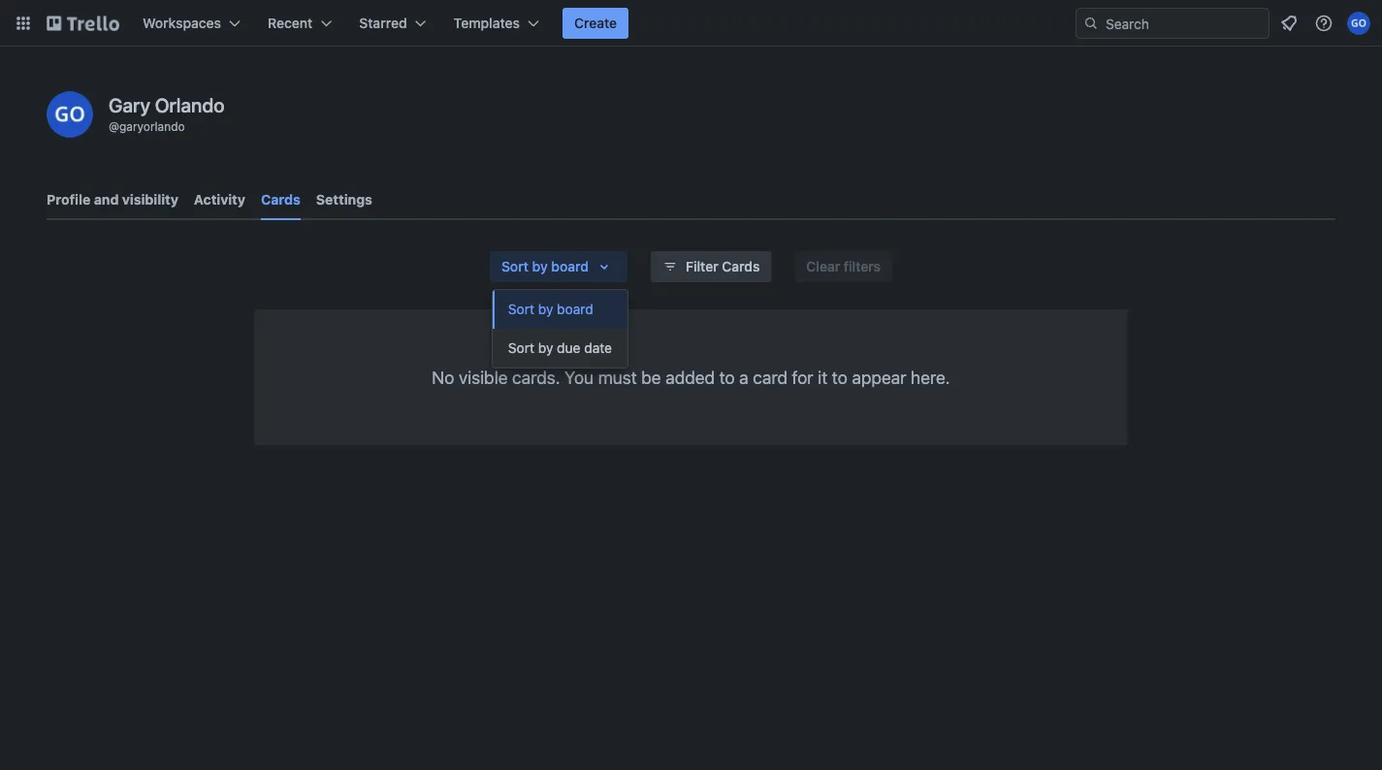 Task type: describe. For each thing, give the bounding box(es) containing it.
visibility
[[122, 192, 179, 208]]

filter
[[686, 259, 719, 275]]

due
[[557, 340, 581, 356]]

board for sort by board button
[[557, 301, 594, 317]]

sort by board for sort by board dropdown button
[[502, 259, 589, 275]]

primary element
[[0, 0, 1383, 47]]

search image
[[1084, 16, 1100, 31]]

open information menu image
[[1315, 14, 1334, 33]]

clear filters button
[[795, 251, 893, 282]]

0 vertical spatial cards
[[261, 192, 301, 208]]

added
[[666, 367, 715, 388]]

gary
[[109, 93, 150, 116]]

starred
[[359, 15, 407, 31]]

menu containing sort by board
[[493, 290, 628, 368]]

no
[[432, 367, 455, 388]]

recent
[[268, 15, 313, 31]]

profile and visibility
[[47, 192, 179, 208]]

1 to from the left
[[720, 367, 735, 388]]

1 horizontal spatial gary orlando (garyorlando) image
[[1348, 12, 1371, 35]]

filters
[[844, 259, 881, 275]]

by for sort by board dropdown button
[[532, 259, 548, 275]]

0 horizontal spatial gary orlando (garyorlando) image
[[47, 91, 93, 138]]

it
[[818, 367, 828, 388]]

sort for sort by board button
[[508, 301, 535, 317]]

clear filters
[[807, 259, 881, 275]]

@
[[109, 119, 119, 133]]

by for sort by board button
[[538, 301, 554, 317]]

create
[[575, 15, 617, 31]]

profile
[[47, 192, 91, 208]]

create button
[[563, 8, 629, 39]]

garyorlando
[[119, 119, 185, 133]]

must
[[598, 367, 637, 388]]

for
[[792, 367, 814, 388]]

sort by board button
[[490, 251, 628, 282]]

orlando
[[155, 93, 225, 116]]

you
[[565, 367, 594, 388]]

filter cards
[[686, 259, 760, 275]]

cards link
[[261, 182, 301, 220]]



Task type: locate. For each thing, give the bounding box(es) containing it.
sort by due date
[[508, 340, 612, 356]]

1 vertical spatial sort by board
[[508, 301, 594, 317]]

cards right filter
[[722, 259, 760, 275]]

0 vertical spatial gary orlando (garyorlando) image
[[1348, 12, 1371, 35]]

board for sort by board dropdown button
[[552, 259, 589, 275]]

to right it
[[833, 367, 848, 388]]

1 vertical spatial sort
[[508, 301, 535, 317]]

0 vertical spatial board
[[552, 259, 589, 275]]

0 vertical spatial sort
[[502, 259, 529, 275]]

by up sort by board button
[[532, 259, 548, 275]]

0 vertical spatial sort by board
[[502, 259, 589, 275]]

card
[[753, 367, 788, 388]]

templates button
[[442, 8, 551, 39]]

appear
[[853, 367, 907, 388]]

date
[[585, 340, 612, 356]]

recent button
[[256, 8, 344, 39]]

sort by board for sort by board button
[[508, 301, 594, 317]]

filter cards button
[[651, 251, 772, 282]]

sort for sort by board dropdown button
[[502, 259, 529, 275]]

here.
[[911, 367, 951, 388]]

by left due
[[538, 340, 554, 356]]

0 vertical spatial by
[[532, 259, 548, 275]]

2 vertical spatial by
[[538, 340, 554, 356]]

board inside button
[[557, 301, 594, 317]]

by inside dropdown button
[[532, 259, 548, 275]]

sort up sort by board button
[[502, 259, 529, 275]]

to
[[720, 367, 735, 388], [833, 367, 848, 388]]

1 vertical spatial cards
[[722, 259, 760, 275]]

and
[[94, 192, 119, 208]]

sort for "sort by due date" button
[[508, 340, 535, 356]]

sort up 'cards.'
[[508, 340, 535, 356]]

1 horizontal spatial to
[[833, 367, 848, 388]]

cards.
[[513, 367, 560, 388]]

no visible cards. you must be added to a card for it to appear here.
[[432, 367, 951, 388]]

sort by board up sort by board button
[[502, 259, 589, 275]]

profile and visibility link
[[47, 182, 179, 217]]

gary orlando (garyorlando) image
[[1348, 12, 1371, 35], [47, 91, 93, 138]]

sort up sort by due date
[[508, 301, 535, 317]]

board up due
[[557, 301, 594, 317]]

sort by board button
[[493, 290, 628, 329]]

2 vertical spatial sort
[[508, 340, 535, 356]]

activity link
[[194, 182, 246, 217]]

cards
[[261, 192, 301, 208], [722, 259, 760, 275]]

gary orlando (garyorlando) image right open information menu image at the top of the page
[[1348, 12, 1371, 35]]

1 horizontal spatial cards
[[722, 259, 760, 275]]

to left a
[[720, 367, 735, 388]]

board up sort by board button
[[552, 259, 589, 275]]

back to home image
[[47, 8, 119, 39]]

activity
[[194, 192, 246, 208]]

board inside dropdown button
[[552, 259, 589, 275]]

sort by board
[[502, 259, 589, 275], [508, 301, 594, 317]]

by for "sort by due date" button
[[538, 340, 554, 356]]

settings link
[[316, 182, 373, 217]]

0 horizontal spatial to
[[720, 367, 735, 388]]

gary orlando (garyorlando) image left @
[[47, 91, 93, 138]]

2 to from the left
[[833, 367, 848, 388]]

sort
[[502, 259, 529, 275], [508, 301, 535, 317], [508, 340, 535, 356]]

cards inside button
[[722, 259, 760, 275]]

by
[[532, 259, 548, 275], [538, 301, 554, 317], [538, 340, 554, 356]]

1 vertical spatial board
[[557, 301, 594, 317]]

sort by due date button
[[493, 329, 628, 368]]

cards right activity
[[261, 192, 301, 208]]

by up sort by due date
[[538, 301, 554, 317]]

sort by board inside sort by board dropdown button
[[502, 259, 589, 275]]

Search field
[[1100, 9, 1269, 38]]

sort inside dropdown button
[[502, 259, 529, 275]]

a
[[740, 367, 749, 388]]

gary orlando @ garyorlando
[[109, 93, 225, 133]]

clear
[[807, 259, 841, 275]]

1 vertical spatial gary orlando (garyorlando) image
[[47, 91, 93, 138]]

templates
[[454, 15, 520, 31]]

be
[[642, 367, 662, 388]]

1 vertical spatial by
[[538, 301, 554, 317]]

workspaces button
[[131, 8, 252, 39]]

board
[[552, 259, 589, 275], [557, 301, 594, 317]]

0 notifications image
[[1278, 12, 1301, 35]]

starred button
[[348, 8, 438, 39]]

0 horizontal spatial cards
[[261, 192, 301, 208]]

sort by board inside sort by board button
[[508, 301, 594, 317]]

settings
[[316, 192, 373, 208]]

workspaces
[[143, 15, 221, 31]]

menu
[[493, 290, 628, 368]]

visible
[[459, 367, 508, 388]]

sort by board up sort by due date
[[508, 301, 594, 317]]



Task type: vqa. For each thing, say whether or not it's contained in the screenshot.
Search field
yes



